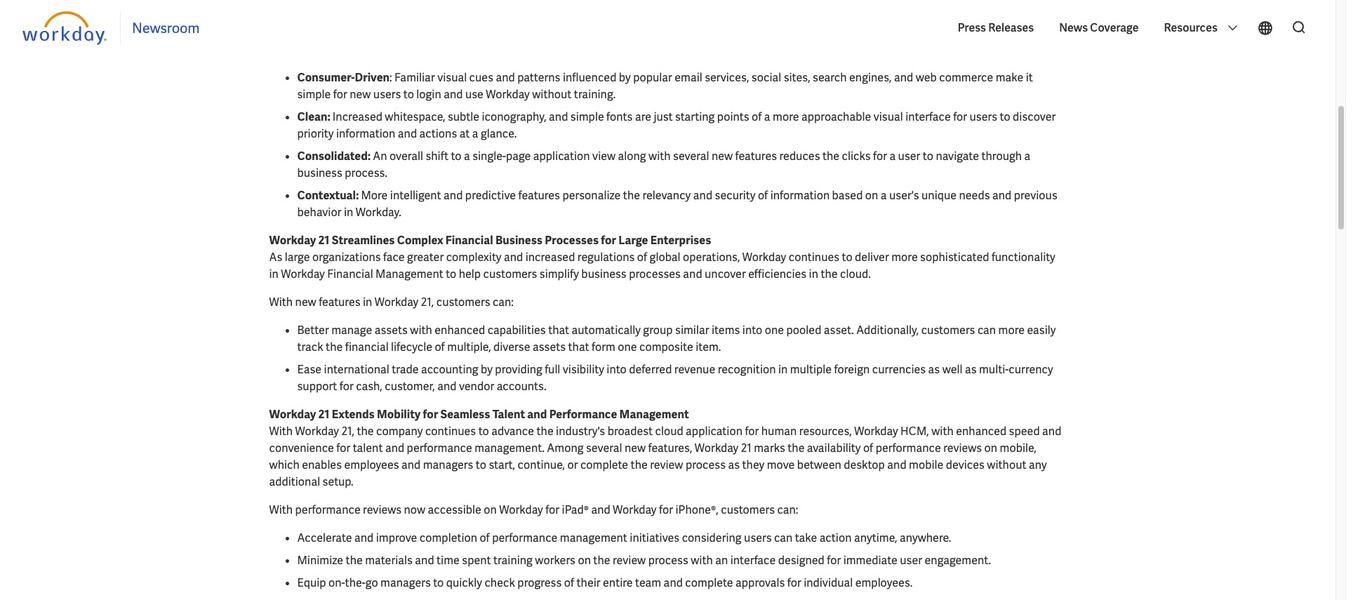 Task type: vqa. For each thing, say whether or not it's contained in the screenshot.
"Partnership"
no



Task type: describe. For each thing, give the bounding box(es) containing it.
now
[[404, 503, 425, 517]]

start,
[[489, 458, 515, 472]]

employees.
[[855, 575, 913, 590]]

predictive
[[465, 188, 516, 203]]

1 vertical spatial can:
[[777, 503, 798, 517]]

just
[[654, 109, 673, 124]]

navigate
[[936, 149, 979, 164]]

customers inside better manage assets with enhanced capabilities that automatically group similar items into one pooled asset. additionally, customers can more easily track the financial lifecycle of multiple, diverse assets that form one composite item.
[[921, 323, 975, 338]]

customers down they
[[721, 503, 775, 517]]

speed
[[1009, 424, 1040, 439]]

organizations
[[312, 250, 381, 265]]

currency
[[1009, 362, 1053, 377]]

application.
[[909, 14, 968, 29]]

for inside an overall shift to a single-page application view along with several new features reduces the clicks for a user to navigate through a business process.
[[873, 149, 887, 164]]

accessible
[[428, 503, 481, 517]]

to left help
[[446, 267, 456, 281]]

full
[[545, 362, 560, 377]]

application inside an overall shift to a single-page application view along with several new features reduces the clicks for a user to navigate through a business process.
[[533, 149, 590, 164]]

for down designed at the right of page
[[787, 575, 801, 590]]

workday 21 streamlines complex financial business processes for large enterprises as large organizations face greater complexity and increased regulations of global operations, workday continues to deliver more sophisticated functionality in workday financial management to help customers simplify business processes and uncover efficiencies in the cloud.
[[269, 233, 1055, 281]]

for inside the increased whitespace, subtle iconography, and simple fonts are just starting points of a more approachable visual interface for users to discover priority information and actions at a glance.
[[953, 109, 967, 124]]

features inside more intelligent and predictive features personalize the relevancy and security of information based on a user's unique needs and previous behavior in workday.
[[518, 188, 560, 203]]

on inside more intelligent and predictive features personalize the relevancy and security of information based on a user's unique needs and previous behavior in workday.
[[865, 188, 878, 203]]

for left ipad®
[[545, 503, 559, 517]]

1 vertical spatial financial
[[327, 267, 373, 281]]

with inside an overall shift to a single-page application view along with several new features reduces the clicks for a user to navigate through a business process.
[[649, 149, 671, 164]]

: inside : familiar visual cues and patterns influenced by popular email services, social sites, search engines, and web commerce make it simple for new users to login and use workday without training.
[[390, 70, 392, 85]]

of left the where
[[787, 14, 797, 29]]

an
[[715, 553, 728, 568]]

(hcm) for a cohesive look and feel regardless of where a user is in the application.
[[555, 14, 968, 29]]

seamless
[[440, 407, 490, 422]]

consolidated :
[[297, 149, 373, 164]]

for inside : familiar visual cues and patterns influenced by popular email services, social sites, search engines, and web commerce make it simple for new users to login and use workday without training.
[[333, 87, 347, 102]]

personalize
[[562, 188, 621, 203]]

continue,
[[518, 458, 565, 472]]

in right is
[[877, 14, 887, 29]]

which
[[269, 458, 300, 472]]

new inside workday 21 extends mobility for seamless talent and performance management with workday 21, the company continues to advance the industry's broadest cloud application for human resources, workday hcm, with enhanced speed and convenience for talent and performance management. among several new features, workday 21 marks the availability of performance reviews on mobile, which enables employees and managers to start, continue, or complete the review process as they move between desktop and mobile devices without any additional setup.
[[625, 441, 646, 455]]

features inside an overall shift to a single-page application view along with several new features reduces the clicks for a user to navigate through a business process.
[[735, 149, 777, 164]]

of inside more intelligent and predictive features personalize the relevancy and security of information based on a user's unique needs and previous behavior in workday.
[[758, 188, 768, 203]]

materials
[[365, 553, 413, 568]]

to inside : familiar visual cues and patterns influenced by popular email services, social sites, search engines, and web commerce make it simple for new users to login and use workday without training.
[[403, 87, 414, 102]]

multiple
[[790, 362, 832, 377]]

operations,
[[683, 250, 740, 265]]

minimize the materials and time spent training workers on the review process with an interface designed for immediate user engagement.
[[297, 553, 993, 568]]

press releases
[[958, 20, 1034, 35]]

into inside ease international trade accounting by providing full visibility into deferred revenue recognition in multiple foreign currencies as well as multi-currency support for cash, customer, and vendor accounts.
[[607, 362, 627, 377]]

user inside an overall shift to a single-page application view along with several new features reduces the clicks for a user to navigate through a business process.
[[898, 149, 920, 164]]

capabilities
[[488, 323, 546, 338]]

team
[[635, 575, 661, 590]]

0 horizontal spatial assets
[[375, 323, 408, 338]]

in up manage
[[363, 295, 372, 310]]

0 vertical spatial user
[[842, 14, 864, 29]]

workday.
[[356, 205, 401, 220]]

to up cloud.
[[842, 250, 852, 265]]

management.
[[475, 441, 545, 455]]

considering
[[682, 531, 742, 545]]

enables
[[302, 458, 342, 472]]

commerce
[[939, 70, 993, 85]]

1 horizontal spatial complete
[[685, 575, 733, 590]]

an
[[373, 149, 387, 164]]

0 horizontal spatial :
[[368, 149, 371, 164]]

1 vertical spatial can
[[774, 531, 793, 545]]

email
[[675, 70, 702, 85]]

ipad®
[[562, 503, 589, 517]]

workday 21 extends mobility for seamless talent and performance management with workday 21, the company continues to advance the industry's broadest cloud application for human resources, workday hcm, with enhanced speed and convenience for talent and performance management. among several new features, workday 21 marks the availability of performance reviews on mobile, which enables employees and managers to start, continue, or complete the review process as they move between desktop and mobile devices without any additional setup.
[[269, 407, 1061, 489]]

composite
[[639, 340, 693, 354]]

deferred
[[629, 362, 672, 377]]

security
[[715, 188, 756, 203]]

industry's
[[556, 424, 605, 439]]

in inside ease international trade accounting by providing full visibility into deferred revenue recognition in multiple foreign currencies as well as multi-currency support for cash, customer, and vendor accounts.
[[778, 362, 788, 377]]

to down time at left bottom
[[433, 575, 444, 590]]

cohesive
[[618, 14, 663, 29]]

1 vertical spatial one
[[618, 340, 637, 354]]

ease
[[297, 362, 322, 377]]

familiar
[[394, 70, 435, 85]]

performance down seamless
[[407, 441, 472, 455]]

continues inside workday 21 extends mobility for seamless talent and performance management with workday 21, the company continues to advance the industry's broadest cloud application for human resources, workday hcm, with enhanced speed and convenience for talent and performance management. among several new features, workday 21 marks the availability of performance reviews on mobile, which enables employees and managers to start, continue, or complete the review process as they move between desktop and mobile devices without any additional setup.
[[425, 424, 476, 439]]

0 horizontal spatial features
[[319, 295, 360, 310]]

mobile,
[[1000, 441, 1037, 455]]

broadest
[[608, 424, 653, 439]]

multi-
[[979, 362, 1009, 377]]

a inside more intelligent and predictive features personalize the relevancy and security of information based on a user's unique needs and previous behavior in workday.
[[881, 188, 887, 203]]

consumer-
[[297, 70, 355, 85]]

more inside the increased whitespace, subtle iconography, and simple fonts are just starting points of a more approachable visual interface for users to discover priority information and actions at a glance.
[[773, 109, 799, 124]]

by inside : familiar visual cues and patterns influenced by popular email services, social sites, search engines, and web commerce make it simple for new users to login and use workday without training.
[[619, 70, 631, 85]]

engines,
[[849, 70, 892, 85]]

1 vertical spatial managers
[[380, 575, 431, 590]]

a right the through
[[1024, 149, 1031, 164]]

the up the-
[[346, 553, 363, 568]]

automatically
[[572, 323, 641, 338]]

press
[[958, 20, 986, 35]]

points
[[717, 109, 749, 124]]

social
[[752, 70, 781, 85]]

international
[[324, 362, 389, 377]]

21 for extends
[[318, 407, 330, 422]]

for down action
[[827, 553, 841, 568]]

with new features in workday 21, customers can:
[[269, 295, 514, 310]]

simplify
[[540, 267, 579, 281]]

greater
[[407, 250, 444, 265]]

performance down the hcm,
[[876, 441, 941, 455]]

2 horizontal spatial as
[[965, 362, 977, 377]]

at
[[459, 126, 470, 141]]

process.
[[345, 166, 387, 180]]

more inside workday 21 streamlines complex financial business processes for large enterprises as large organizations face greater complexity and increased regulations of global operations, workday continues to deliver more sophisticated functionality in workday financial management to help customers simplify business processes and uncover efficiencies in the cloud.
[[891, 250, 918, 265]]

mobile
[[909, 458, 943, 472]]

performance up accelerate
[[295, 503, 361, 517]]

fonts
[[606, 109, 633, 124]]

reviews inside workday 21 extends mobility for seamless talent and performance management with workday 21, the company continues to advance the industry's broadest cloud application for human resources, workday hcm, with enhanced speed and convenience for talent and performance management. among several new features, workday 21 marks the availability of performance reviews on mobile, which enables employees and managers to start, continue, or complete the review process as they move between desktop and mobile devices without any additional setup.
[[943, 441, 982, 455]]

2 vertical spatial 21
[[741, 441, 752, 455]]

accelerate
[[297, 531, 352, 545]]

any
[[1029, 458, 1047, 472]]

go
[[366, 575, 378, 590]]

more intelligent and predictive features personalize the relevancy and security of information based on a user's unique needs and previous behavior in workday.
[[297, 188, 1058, 220]]

0 vertical spatial one
[[765, 323, 784, 338]]

extends
[[332, 407, 375, 422]]

of left their
[[564, 575, 574, 590]]

subtle
[[448, 109, 479, 124]]

in down the as
[[269, 267, 279, 281]]

view
[[592, 149, 616, 164]]

management inside workday 21 extends mobility for seamless talent and performance management with workday 21, the company continues to advance the industry's broadest cloud application for human resources, workday hcm, with enhanced speed and convenience for talent and performance management. among several new features, workday 21 marks the availability of performance reviews on mobile, which enables employees and managers to start, continue, or complete the review process as they move between desktop and mobile devices without any additional setup.
[[619, 407, 689, 422]]

simple inside the increased whitespace, subtle iconography, and simple fonts are just starting points of a more approachable visual interface for users to discover priority information and actions at a glance.
[[570, 109, 604, 124]]

previous
[[1014, 188, 1058, 203]]

global
[[650, 250, 680, 265]]

news coverage
[[1059, 20, 1139, 35]]

recognition
[[718, 362, 776, 377]]

enhanced inside workday 21 extends mobility for seamless talent and performance management with workday 21, the company continues to advance the industry's broadest cloud application for human resources, workday hcm, with enhanced speed and convenience for talent and performance management. among several new features, workday 21 marks the availability of performance reviews on mobile, which enables employees and managers to start, continue, or complete the review process as they move between desktop and mobile devices without any additional setup.
[[956, 424, 1007, 439]]

in inside more intelligent and predictive features personalize the relevancy and security of information based on a user's unique needs and previous behavior in workday.
[[344, 205, 353, 220]]

complexity
[[446, 250, 501, 265]]

a right the where
[[833, 14, 839, 29]]

customers inside workday 21 streamlines complex financial business processes for large enterprises as large organizations face greater complexity and increased regulations of global operations, workday continues to deliver more sophisticated functionality in workday financial management to help customers simplify business processes and uncover efficiencies in the cloud.
[[483, 267, 537, 281]]

increased whitespace, subtle iconography, and simple fonts are just starting points of a more approachable visual interface for users to discover priority information and actions at a glance.
[[297, 109, 1056, 141]]

for right 'mobility'
[[423, 407, 438, 422]]

initiatives
[[630, 531, 680, 545]]

for left talent
[[336, 441, 350, 455]]

talent
[[492, 407, 525, 422]]

employees
[[344, 458, 399, 472]]

quickly
[[446, 575, 482, 590]]

1 horizontal spatial users
[[744, 531, 772, 545]]

the up equip on-the-go managers to quickly check progress of their entire team and complete approvals for individual employees.
[[593, 553, 610, 568]]

functionality
[[992, 250, 1055, 265]]

along
[[618, 149, 646, 164]]

for up the "initiatives"
[[659, 503, 673, 517]]

increased
[[333, 109, 382, 124]]

increased
[[525, 250, 575, 265]]

resources
[[1164, 20, 1220, 35]]

items
[[712, 323, 740, 338]]

services,
[[705, 70, 749, 85]]

vendor
[[459, 379, 494, 394]]

consolidated
[[297, 149, 368, 164]]

group
[[643, 323, 673, 338]]

to inside the increased whitespace, subtle iconography, and simple fonts are just starting points of a more approachable visual interface for users to discover priority information and actions at a glance.
[[1000, 109, 1010, 124]]

it
[[1026, 70, 1033, 85]]

more inside better manage assets with enhanced capabilities that automatically group similar items into one pooled asset. additionally, customers can more easily track the financial lifecycle of multiple, diverse assets that form one composite item.
[[998, 323, 1025, 338]]



Task type: locate. For each thing, give the bounding box(es) containing it.
sites,
[[784, 70, 810, 85]]

in down contextual:
[[344, 205, 353, 220]]

application
[[533, 149, 590, 164], [686, 424, 743, 439]]

processes
[[629, 267, 681, 281]]

for down international
[[340, 379, 354, 394]]

continues down seamless
[[425, 424, 476, 439]]

1 horizontal spatial interface
[[905, 109, 951, 124]]

assets up lifecycle
[[375, 323, 408, 338]]

financial up complexity
[[446, 233, 493, 248]]

workday
[[486, 87, 530, 102], [269, 233, 316, 248], [742, 250, 786, 265], [281, 267, 325, 281], [375, 295, 419, 310], [269, 407, 316, 422], [295, 424, 339, 439], [854, 424, 898, 439], [695, 441, 739, 455], [499, 503, 543, 517], [613, 503, 657, 517]]

0 vertical spatial 21
[[318, 233, 330, 248]]

check
[[485, 575, 515, 590]]

0 horizontal spatial visual
[[437, 70, 467, 85]]

0 vertical spatial business
[[297, 166, 342, 180]]

additional
[[269, 474, 320, 489]]

assets
[[375, 323, 408, 338], [533, 340, 566, 354]]

performance up training
[[492, 531, 558, 545]]

0 horizontal spatial can:
[[493, 295, 514, 310]]

2 horizontal spatial users
[[970, 109, 997, 124]]

interface
[[905, 109, 951, 124], [730, 553, 776, 568]]

without inside workday 21 extends mobility for seamless talent and performance management with workday 21, the company continues to advance the industry's broadest cloud application for human resources, workday hcm, with enhanced speed and convenience for talent and performance management. among several new features, workday 21 marks the availability of performance reviews on mobile, which enables employees and managers to start, continue, or complete the review process as they move between desktop and mobile devices without any additional setup.
[[987, 458, 1026, 472]]

a
[[609, 14, 615, 29], [833, 14, 839, 29], [764, 109, 770, 124], [472, 126, 478, 141], [464, 149, 470, 164], [889, 149, 896, 164], [1024, 149, 1031, 164], [881, 188, 887, 203]]

0 vertical spatial that
[[548, 323, 569, 338]]

interface inside the increased whitespace, subtle iconography, and simple fonts are just starting points of a more approachable visual interface for users to discover priority information and actions at a glance.
[[905, 109, 951, 124]]

on left mobile,
[[984, 441, 997, 455]]

1 vertical spatial reviews
[[363, 503, 402, 517]]

1 vertical spatial with
[[269, 424, 293, 439]]

of right security
[[758, 188, 768, 203]]

minimize
[[297, 553, 343, 568]]

without inside : familiar visual cues and patterns influenced by popular email services, social sites, search engines, and web commerce make it simple for new users to login and use workday without training.
[[532, 87, 572, 102]]

ease international trade accounting by providing full visibility into deferred revenue recognition in multiple foreign currencies as well as multi-currency support for cash, customer, and vendor accounts.
[[297, 362, 1053, 394]]

of
[[787, 14, 797, 29], [752, 109, 762, 124], [758, 188, 768, 203], [637, 250, 647, 265], [435, 340, 445, 354], [863, 441, 873, 455], [480, 531, 490, 545], [564, 575, 574, 590]]

0 horizontal spatial financial
[[327, 267, 373, 281]]

: left an
[[368, 149, 371, 164]]

managers down materials
[[380, 575, 431, 590]]

enhanced up devices
[[956, 424, 1007, 439]]

(hcm)
[[557, 14, 590, 29]]

users up approvals
[[744, 531, 772, 545]]

consumer-driven
[[297, 70, 390, 85]]

with
[[649, 149, 671, 164], [410, 323, 432, 338], [931, 424, 954, 439], [691, 553, 713, 568]]

press releases link
[[951, 10, 1041, 46]]

web
[[916, 70, 937, 85]]

for up navigate
[[953, 109, 967, 124]]

1 vertical spatial management
[[619, 407, 689, 422]]

of up spent
[[480, 531, 490, 545]]

equip
[[297, 575, 326, 590]]

1 horizontal spatial as
[[928, 362, 940, 377]]

2 horizontal spatial more
[[998, 323, 1025, 338]]

with up the convenience
[[269, 424, 293, 439]]

1 vertical spatial complete
[[685, 575, 733, 590]]

mobility
[[377, 407, 421, 422]]

time
[[437, 553, 460, 568]]

a left cohesive
[[609, 14, 615, 29]]

training
[[493, 553, 533, 568]]

visual inside : familiar visual cues and patterns influenced by popular email services, social sites, search engines, and web commerce make it simple for new users to login and use workday without training.
[[437, 70, 467, 85]]

0 horizontal spatial information
[[336, 126, 395, 141]]

is
[[867, 14, 875, 29]]

the right is
[[889, 14, 906, 29]]

regardless
[[732, 14, 785, 29]]

newsroom
[[132, 19, 200, 37]]

more left easily
[[998, 323, 1025, 338]]

the left relevancy
[[623, 188, 640, 203]]

management up cloud
[[619, 407, 689, 422]]

their
[[577, 575, 600, 590]]

1 vertical spatial :
[[368, 149, 371, 164]]

of inside workday 21 extends mobility for seamless talent and performance management with workday 21, the company continues to advance the industry's broadest cloud application for human resources, workday hcm, with enhanced speed and convenience for talent and performance management. among several new features, workday 21 marks the availability of performance reviews on mobile, which enables employees and managers to start, continue, or complete the review process as they move between desktop and mobile devices without any additional setup.
[[863, 441, 873, 455]]

on inside workday 21 extends mobility for seamless talent and performance management with workday 21, the company continues to advance the industry's broadest cloud application for human resources, workday hcm, with enhanced speed and convenience for talent and performance management. among several new features, workday 21 marks the availability of performance reviews on mobile, which enables employees and managers to start, continue, or complete the review process as they move between desktop and mobile devices without any additional setup.
[[984, 441, 997, 455]]

enhanced inside better manage assets with enhanced capabilities that automatically group similar items into one pooled asset. additionally, customers can more easily track the financial lifecycle of multiple, diverse assets that form one composite item.
[[435, 323, 485, 338]]

as right the well
[[965, 362, 977, 377]]

discover
[[1013, 109, 1056, 124]]

on right accessible
[[484, 503, 497, 517]]

to down seamless
[[478, 424, 489, 439]]

0 horizontal spatial into
[[607, 362, 627, 377]]

0 vertical spatial into
[[742, 323, 762, 338]]

0 vertical spatial simple
[[297, 87, 331, 102]]

reduces
[[779, 149, 820, 164]]

for up marks
[[745, 424, 759, 439]]

news
[[1059, 20, 1088, 35]]

21,
[[421, 295, 434, 310], [341, 424, 354, 439]]

application up review process
[[686, 424, 743, 439]]

that up full
[[548, 323, 569, 338]]

1 horizontal spatial features
[[518, 188, 560, 203]]

desktop
[[844, 458, 885, 472]]

21 down support
[[318, 407, 330, 422]]

0 horizontal spatial by
[[481, 362, 493, 377]]

new inside an overall shift to a single-page application view along with several new features reduces the clicks for a user to navigate through a business process.
[[712, 149, 733, 164]]

for inside ease international trade accounting by providing full visibility into deferred revenue recognition in multiple foreign currencies as well as multi-currency support for cash, customer, and vendor accounts.
[[340, 379, 354, 394]]

0 vertical spatial managers
[[423, 458, 473, 472]]

several inside an overall shift to a single-page application view along with several new features reduces the clicks for a user to navigate through a business process.
[[673, 149, 709, 164]]

to right shift
[[451, 149, 461, 164]]

0 vertical spatial reviews
[[943, 441, 982, 455]]

1 vertical spatial that
[[568, 340, 589, 354]]

complete down an
[[685, 575, 733, 590]]

can
[[978, 323, 996, 338], [774, 531, 793, 545]]

21, inside workday 21 extends mobility for seamless talent and performance management with workday 21, the company continues to advance the industry's broadest cloud application for human resources, workday hcm, with enhanced speed and convenience for talent and performance management. among several new features, workday 21 marks the availability of performance reviews on mobile, which enables employees and managers to start, continue, or complete the review process as they move between desktop and mobile devices without any additional setup.
[[341, 424, 354, 439]]

better
[[297, 323, 329, 338]]

the right track
[[326, 340, 343, 354]]

one left pooled
[[765, 323, 784, 338]]

performance
[[407, 441, 472, 455], [876, 441, 941, 455], [295, 503, 361, 517], [492, 531, 558, 545]]

business inside an overall shift to a single-page application view along with several new features reduces the clicks for a user to navigate through a business process.
[[297, 166, 342, 180]]

1 horizontal spatial assets
[[533, 340, 566, 354]]

to left discover
[[1000, 109, 1010, 124]]

0 vertical spatial enhanced
[[435, 323, 485, 338]]

managers up accessible
[[423, 458, 473, 472]]

as inside workday 21 extends mobility for seamless talent and performance management with workday 21, the company continues to advance the industry's broadest cloud application for human resources, workday hcm, with enhanced speed and convenience for talent and performance management. among several new features, workday 21 marks the availability of performance reviews on mobile, which enables employees and managers to start, continue, or complete the review process as they move between desktop and mobile devices without any additional setup.
[[728, 458, 740, 472]]

0 vertical spatial with
[[269, 295, 293, 310]]

0 vertical spatial financial
[[446, 233, 493, 248]]

to left navigate
[[923, 149, 933, 164]]

enterprises
[[650, 233, 711, 248]]

complete inside workday 21 extends mobility for seamless talent and performance management with workday 21, the company continues to advance the industry's broadest cloud application for human resources, workday hcm, with enhanced speed and convenience for talent and performance management. among several new features, workday 21 marks the availability of performance reviews on mobile, which enables employees and managers to start, continue, or complete the review process as they move between desktop and mobile devices without any additional setup.
[[580, 458, 628, 472]]

to left start,
[[476, 458, 486, 472]]

information down reduces
[[770, 188, 830, 203]]

without
[[532, 87, 572, 102], [987, 458, 1026, 472]]

information inside the increased whitespace, subtle iconography, and simple fonts are just starting points of a more approachable visual interface for users to discover priority information and actions at a glance.
[[336, 126, 395, 141]]

for right (hcm)
[[593, 14, 607, 29]]

with right the along
[[649, 149, 671, 164]]

: left familiar
[[390, 70, 392, 85]]

iphone®,
[[675, 503, 719, 517]]

go to the newsroom homepage image
[[22, 11, 109, 45]]

on right based
[[865, 188, 878, 203]]

users inside the increased whitespace, subtle iconography, and simple fonts are just starting points of a more approachable visual interface for users to discover priority information and actions at a glance.
[[970, 109, 997, 124]]

information
[[336, 126, 395, 141], [770, 188, 830, 203]]

0 horizontal spatial reviews
[[363, 503, 402, 517]]

without down mobile,
[[987, 458, 1026, 472]]

anytime,
[[854, 531, 897, 545]]

new down driven
[[350, 87, 371, 102]]

0 vertical spatial complete
[[580, 458, 628, 472]]

with performance reviews now accessible on workday for ipad® and workday for iphone®, customers can:
[[269, 503, 798, 517]]

1 horizontal spatial can:
[[777, 503, 798, 517]]

0 horizontal spatial simple
[[297, 87, 331, 102]]

2 horizontal spatial features
[[735, 149, 777, 164]]

can: up capabilities
[[493, 295, 514, 310]]

customers down help
[[436, 295, 490, 310]]

application inside workday 21 extends mobility for seamless talent and performance management with workday 21, the company continues to advance the industry's broadest cloud application for human resources, workday hcm, with enhanced speed and convenience for talent and performance management. among several new features, workday 21 marks the availability of performance reviews on mobile, which enables employees and managers to start, continue, or complete the review process as they move between desktop and mobile devices without any additional setup.
[[686, 424, 743, 439]]

resources,
[[799, 424, 852, 439]]

3 with from the top
[[269, 503, 293, 517]]

0 horizontal spatial 21,
[[341, 424, 354, 439]]

1 vertical spatial user
[[898, 149, 920, 164]]

use
[[465, 87, 483, 102]]

with for with performance reviews now accessible on workday for ipad® and workday for iphone®, customers can:
[[269, 503, 293, 517]]

new inside : familiar visual cues and patterns influenced by popular email services, social sites, search engines, and web commerce make it simple for new users to login and use workday without training.
[[350, 87, 371, 102]]

0 horizontal spatial complete
[[580, 458, 628, 472]]

1 vertical spatial assets
[[533, 340, 566, 354]]

equip on-the-go managers to quickly check progress of their entire team and complete approvals for individual employees.
[[297, 575, 913, 590]]

0 vertical spatial features
[[735, 149, 777, 164]]

of down large on the top left
[[637, 250, 647, 265]]

company
[[376, 424, 423, 439]]

0 vertical spatial can
[[978, 323, 996, 338]]

iconography,
[[482, 109, 546, 124]]

0 vertical spatial management
[[376, 267, 443, 281]]

the inside workday 21 streamlines complex financial business processes for large enterprises as large organizations face greater complexity and increased regulations of global operations, workday continues to deliver more sophisticated functionality in workday financial management to help customers simplify business processes and uncover efficiencies in the cloud.
[[821, 267, 838, 281]]

interface down web
[[905, 109, 951, 124]]

1 horizontal spatial more
[[891, 250, 918, 265]]

0 vertical spatial without
[[532, 87, 572, 102]]

visual inside the increased whitespace, subtle iconography, and simple fonts are just starting points of a more approachable visual interface for users to discover priority information and actions at a glance.
[[874, 109, 903, 124]]

visual up use
[[437, 70, 467, 85]]

glance.
[[481, 126, 517, 141]]

approachable
[[801, 109, 871, 124]]

2 vertical spatial with
[[269, 503, 293, 517]]

foreign
[[834, 362, 870, 377]]

1 vertical spatial visual
[[874, 109, 903, 124]]

newsroom link
[[132, 19, 200, 37]]

can inside better manage assets with enhanced capabilities that automatically group similar items into one pooled asset. additionally, customers can more easily track the financial lifecycle of multiple, diverse assets that form one composite item.
[[978, 323, 996, 338]]

a right clicks
[[889, 149, 896, 164]]

into right items
[[742, 323, 762, 338]]

with inside better manage assets with enhanced capabilities that automatically group similar items into one pooled asset. additionally, customers can more easily track the financial lifecycle of multiple, diverse assets that form one composite item.
[[410, 323, 432, 338]]

1 with from the top
[[269, 295, 293, 310]]

1 vertical spatial business
[[581, 267, 627, 281]]

2 vertical spatial users
[[744, 531, 772, 545]]

1 horizontal spatial management
[[619, 407, 689, 422]]

on up their
[[578, 553, 591, 568]]

the up talent
[[357, 424, 374, 439]]

contextual:
[[297, 188, 361, 203]]

to down familiar
[[403, 87, 414, 102]]

for up the regulations
[[601, 233, 616, 248]]

they
[[742, 458, 765, 472]]

the down broadest
[[631, 458, 648, 472]]

by inside ease international trade accounting by providing full visibility into deferred revenue recognition in multiple foreign currencies as well as multi-currency support for cash, customer, and vendor accounts.
[[481, 362, 493, 377]]

trade
[[392, 362, 419, 377]]

and inside ease international trade accounting by providing full visibility into deferred revenue recognition in multiple foreign currencies as well as multi-currency support for cash, customer, and vendor accounts.
[[437, 379, 457, 394]]

where
[[800, 14, 831, 29]]

1 horizontal spatial business
[[581, 267, 627, 281]]

accounts.
[[497, 379, 546, 394]]

0 vertical spatial assets
[[375, 323, 408, 338]]

1 horizontal spatial :
[[390, 70, 392, 85]]

one right "form"
[[618, 340, 637, 354]]

the inside better manage assets with enhanced capabilities that automatically group similar items into one pooled asset. additionally, customers can more easily track the financial lifecycle of multiple, diverse assets that form one composite item.
[[326, 340, 343, 354]]

features left reduces
[[735, 149, 777, 164]]

as left they
[[728, 458, 740, 472]]

individual
[[804, 575, 853, 590]]

continues inside workday 21 streamlines complex financial business processes for large enterprises as large organizations face greater complexity and increased regulations of global operations, workday continues to deliver more sophisticated functionality in workday financial management to help customers simplify business processes and uncover efficiencies in the cloud.
[[789, 250, 839, 265]]

1 horizontal spatial reviews
[[943, 441, 982, 455]]

1 vertical spatial without
[[987, 458, 1026, 472]]

business down the regulations
[[581, 267, 627, 281]]

1 vertical spatial several
[[586, 441, 622, 455]]

new down points
[[712, 149, 733, 164]]

several down industry's at the bottom of the page
[[586, 441, 622, 455]]

0 vertical spatial by
[[619, 70, 631, 85]]

accelerate and improve completion of performance management initiatives considering users can take action anytime, anywhere.
[[297, 531, 951, 545]]

of inside the increased whitespace, subtle iconography, and simple fonts are just starting points of a more approachable visual interface for users to discover priority information and actions at a glance.
[[752, 109, 762, 124]]

with inside workday 21 extends mobility for seamless talent and performance management with workday 21, the company continues to advance the industry's broadest cloud application for human resources, workday hcm, with enhanced speed and convenience for talent and performance management. among several new features, workday 21 marks the availability of performance reviews on mobile, which enables employees and managers to start, continue, or complete the review process as they move between desktop and mobile devices without any additional setup.
[[269, 424, 293, 439]]

with right the hcm,
[[931, 424, 954, 439]]

training.
[[574, 87, 616, 102]]

1 horizontal spatial into
[[742, 323, 762, 338]]

item.
[[696, 340, 721, 354]]

None search field
[[1282, 13, 1313, 43]]

devices
[[946, 458, 985, 472]]

completion
[[420, 531, 477, 545]]

2 with from the top
[[269, 424, 293, 439]]

simple inside : familiar visual cues and patterns influenced by popular email services, social sites, search engines, and web commerce make it simple for new users to login and use workday without training.
[[297, 87, 331, 102]]

2 vertical spatial features
[[319, 295, 360, 310]]

21 inside workday 21 streamlines complex financial business processes for large enterprises as large organizations face greater complexity and increased regulations of global operations, workday continues to deliver more sophisticated functionality in workday financial management to help customers simplify business processes and uncover efficiencies in the cloud.
[[318, 233, 330, 248]]

uncover
[[705, 267, 746, 281]]

0 vertical spatial :
[[390, 70, 392, 85]]

1 horizontal spatial simple
[[570, 109, 604, 124]]

0 vertical spatial several
[[673, 149, 709, 164]]

21, down extends at the left
[[341, 424, 354, 439]]

for inside workday 21 streamlines complex financial business processes for large enterprises as large organizations face greater complexity and increased regulations of global operations, workday continues to deliver more sophisticated functionality in workday financial management to help customers simplify business processes and uncover efficiencies in the cloud.
[[601, 233, 616, 248]]

a left single- at the left top of the page
[[464, 149, 470, 164]]

by left "popular"
[[619, 70, 631, 85]]

0 horizontal spatial enhanced
[[435, 323, 485, 338]]

continues up efficiencies
[[789, 250, 839, 265]]

0 horizontal spatial several
[[586, 441, 622, 455]]

as
[[928, 362, 940, 377], [965, 362, 977, 377], [728, 458, 740, 472]]

with up lifecycle
[[410, 323, 432, 338]]

0 horizontal spatial can
[[774, 531, 793, 545]]

managers inside workday 21 extends mobility for seamless talent and performance management with workday 21, the company continues to advance the industry's broadest cloud application for human resources, workday hcm, with enhanced speed and convenience for talent and performance management. among several new features, workday 21 marks the availability of performance reviews on mobile, which enables employees and managers to start, continue, or complete the review process as they move between desktop and mobile devices without any additional setup.
[[423, 458, 473, 472]]

assets up full
[[533, 340, 566, 354]]

2 vertical spatial user
[[900, 553, 922, 568]]

0 vertical spatial can:
[[493, 295, 514, 310]]

actions
[[419, 126, 457, 141]]

1 horizontal spatial one
[[765, 323, 784, 338]]

1 vertical spatial users
[[970, 109, 997, 124]]

managers
[[423, 458, 473, 472], [380, 575, 431, 590]]

0 horizontal spatial application
[[533, 149, 590, 164]]

into inside better manage assets with enhanced capabilities that automatically group similar items into one pooled asset. additionally, customers can more easily track the financial lifecycle of multiple, diverse assets that form one composite item.
[[742, 323, 762, 338]]

with for with new features in workday 21, customers can:
[[269, 295, 293, 310]]

21 for streamlines
[[318, 233, 330, 248]]

user
[[842, 14, 864, 29], [898, 149, 920, 164], [900, 553, 922, 568]]

the inside an overall shift to a single-page application view along with several new features reduces the clicks for a user to navigate through a business process.
[[822, 149, 839, 164]]

or
[[567, 458, 578, 472]]

several inside workday 21 extends mobility for seamless talent and performance management with workday 21, the company continues to advance the industry's broadest cloud application for human resources, workday hcm, with enhanced speed and convenience for talent and performance management. among several new features, workday 21 marks the availability of performance reviews on mobile, which enables employees and managers to start, continue, or complete the review process as they move between desktop and mobile devices without any additional setup.
[[586, 441, 622, 455]]

with left an
[[691, 553, 713, 568]]

1 horizontal spatial can
[[978, 323, 996, 338]]

globe icon image
[[1257, 20, 1274, 36]]

performance
[[549, 407, 617, 422]]

0 horizontal spatial interface
[[730, 553, 776, 568]]

complete right or
[[580, 458, 628, 472]]

business inside workday 21 streamlines complex financial business processes for large enterprises as large organizations face greater complexity and increased regulations of global operations, workday continues to deliver more sophisticated functionality in workday financial management to help customers simplify business processes and uncover efficiencies in the cloud.
[[581, 267, 627, 281]]

interface up approvals
[[730, 553, 776, 568]]

clicks
[[842, 149, 871, 164]]

visual
[[437, 70, 467, 85], [874, 109, 903, 124]]

0 vertical spatial information
[[336, 126, 395, 141]]

management inside workday 21 streamlines complex financial business processes for large enterprises as large organizations face greater complexity and increased regulations of global operations, workday continues to deliver more sophisticated functionality in workday financial management to help customers simplify business processes and uncover efficiencies in the cloud.
[[376, 267, 443, 281]]

1 horizontal spatial visual
[[874, 109, 903, 124]]

availability
[[807, 441, 861, 455]]

information inside more intelligent and predictive features personalize the relevancy and security of information based on a user's unique needs and previous behavior in workday.
[[770, 188, 830, 203]]

application left 'view'
[[533, 149, 590, 164]]

of inside better manage assets with enhanced capabilities that automatically group similar items into one pooled asset. additionally, customers can more easily track the financial lifecycle of multiple, diverse assets that form one composite item.
[[435, 340, 445, 354]]

new up better
[[295, 295, 316, 310]]

a left user's
[[881, 188, 887, 203]]

a right at in the left of the page
[[472, 126, 478, 141]]

approvals
[[736, 575, 785, 590]]

1 horizontal spatial 21,
[[421, 295, 434, 310]]

1 horizontal spatial application
[[686, 424, 743, 439]]

currencies
[[872, 362, 926, 377]]

complete
[[580, 458, 628, 472], [685, 575, 733, 590]]

can: up take
[[777, 503, 798, 517]]

1 vertical spatial by
[[481, 362, 493, 377]]

for right clicks
[[873, 149, 887, 164]]

1 horizontal spatial financial
[[446, 233, 493, 248]]

reviews up improve
[[363, 503, 402, 517]]

0 horizontal spatial more
[[773, 109, 799, 124]]

sophisticated
[[920, 250, 989, 265]]

form
[[592, 340, 615, 354]]

diverse
[[493, 340, 530, 354]]

the inside more intelligent and predictive features personalize the relevancy and security of information based on a user's unique needs and previous behavior in workday.
[[623, 188, 640, 203]]

1 vertical spatial simple
[[570, 109, 604, 124]]

1 vertical spatial features
[[518, 188, 560, 203]]

business down consolidated
[[297, 166, 342, 180]]

1 vertical spatial application
[[686, 424, 743, 439]]

reviews up devices
[[943, 441, 982, 455]]

the up the move
[[788, 441, 805, 455]]

financial down organizations on the top left of the page
[[327, 267, 373, 281]]

0 vertical spatial more
[[773, 109, 799, 124]]

0 horizontal spatial business
[[297, 166, 342, 180]]

with down the as
[[269, 295, 293, 310]]

action
[[819, 531, 852, 545]]

1 vertical spatial interface
[[730, 553, 776, 568]]

user left is
[[842, 14, 864, 29]]

as
[[269, 250, 282, 265]]

a right points
[[764, 109, 770, 124]]

users inside : familiar visual cues and patterns influenced by popular email services, social sites, search engines, and web commerce make it simple for new users to login and use workday without training.
[[373, 87, 401, 102]]

1 horizontal spatial without
[[987, 458, 1026, 472]]

visual down engines,
[[874, 109, 903, 124]]

enhanced up multiple,
[[435, 323, 485, 338]]

1 horizontal spatial several
[[673, 149, 709, 164]]

by up vendor
[[481, 362, 493, 377]]

the up among on the bottom of page
[[537, 424, 554, 439]]

1 horizontal spatial continues
[[789, 250, 839, 265]]

of inside workday 21 streamlines complex financial business processes for large enterprises as large organizations face greater complexity and increased regulations of global operations, workday continues to deliver more sophisticated functionality in workday financial management to help customers simplify business processes and uncover efficiencies in the cloud.
[[637, 250, 647, 265]]

1 vertical spatial more
[[891, 250, 918, 265]]

0 vertical spatial visual
[[437, 70, 467, 85]]

workday inside : familiar visual cues and patterns influenced by popular email services, social sites, search engines, and web commerce make it simple for new users to login and use workday without training.
[[486, 87, 530, 102]]

in right efficiencies
[[809, 267, 818, 281]]

visibility
[[563, 362, 604, 377]]

shift
[[426, 149, 448, 164]]

0 vertical spatial continues
[[789, 250, 839, 265]]

with inside workday 21 extends mobility for seamless talent and performance management with workday 21, the company continues to advance the industry's broadest cloud application for human resources, workday hcm, with enhanced speed and convenience for talent and performance management. among several new features, workday 21 marks the availability of performance reviews on mobile, which enables employees and managers to start, continue, or complete the review process as they move between desktop and mobile devices without any additional setup.
[[931, 424, 954, 439]]

0 horizontal spatial management
[[376, 267, 443, 281]]

news coverage link
[[1052, 10, 1146, 46]]

21
[[318, 233, 330, 248], [318, 407, 330, 422], [741, 441, 752, 455]]

0 horizontal spatial continues
[[425, 424, 476, 439]]

0 horizontal spatial as
[[728, 458, 740, 472]]

21 up organizations on the top left of the page
[[318, 233, 330, 248]]



